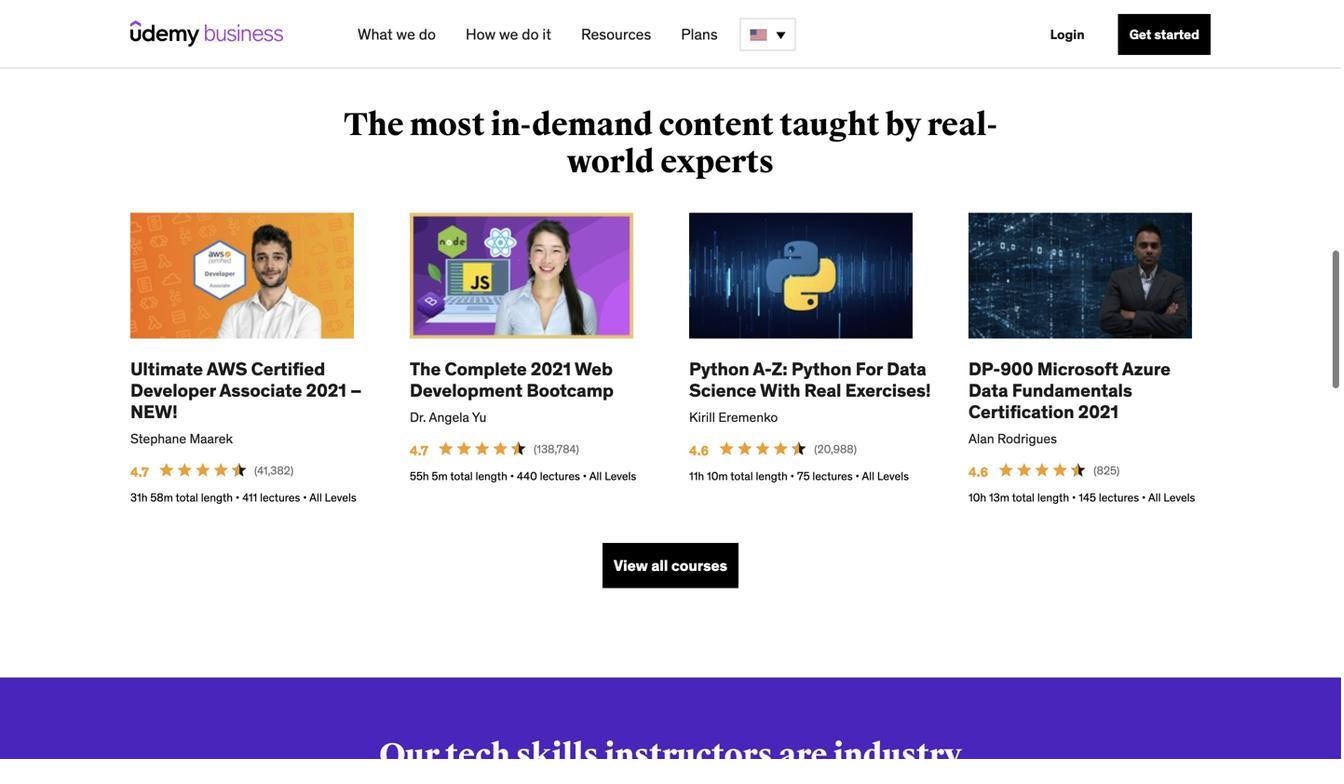 Task type: vqa. For each thing, say whether or not it's contained in the screenshot.
the top Case
no



Task type: describe. For each thing, give the bounding box(es) containing it.
• left 75
[[791, 469, 795, 484]]

courses
[[672, 556, 728, 575]]

a-
[[753, 358, 772, 380]]

demand
[[532, 106, 653, 144]]

11h 10m total length • 75 lectures • all levels
[[689, 469, 909, 484]]

microsoft
[[1038, 358, 1119, 380]]

taught
[[780, 106, 880, 144]]

440
[[517, 469, 537, 484]]

view all courses link
[[603, 543, 739, 588]]

by
[[886, 106, 922, 144]]

login
[[1051, 26, 1085, 43]]

in-
[[491, 106, 532, 144]]

• right 145
[[1142, 491, 1146, 505]]

aws
[[207, 358, 247, 380]]

resources
[[581, 25, 652, 44]]

31h
[[130, 491, 148, 505]]

(41,382)
[[254, 464, 294, 478]]

world
[[567, 143, 655, 182]]

5m
[[432, 469, 448, 484]]

the most in-demand content taught by real- world experts
[[344, 106, 998, 182]]

certified
[[251, 358, 325, 380]]

all for python a-z: python for data science with real exercises!
[[862, 469, 875, 484]]

4.7 for new!
[[130, 464, 152, 481]]

• down (20,988)
[[856, 469, 860, 484]]

stephane
[[130, 430, 186, 447]]

developer
[[130, 379, 216, 401]]

new!
[[130, 401, 178, 423]]

55h
[[410, 469, 429, 484]]

total for alan
[[1012, 491, 1035, 505]]

do for how we do it
[[522, 25, 539, 44]]

all for ultimate aws certified developer associate 2021 – new!
[[310, 491, 322, 505]]

it
[[543, 25, 552, 44]]

total for real
[[731, 469, 753, 484]]

900
[[1001, 358, 1034, 380]]

menu navigation
[[343, 0, 1211, 69]]

the complete 2021 web development bootcamp link
[[410, 358, 652, 401]]

1 python from the left
[[689, 358, 750, 380]]

dp-900 microsoft azure data fundamentals certification 2021 alan rodrigues
[[969, 358, 1171, 447]]

(20,988)
[[815, 442, 857, 457]]

what
[[358, 25, 393, 44]]

levels for the complete 2021 web development bootcamp
[[605, 469, 637, 484]]

75
[[798, 469, 810, 484]]

length for alan
[[1038, 491, 1070, 505]]

plans button
[[674, 18, 726, 51]]

science
[[689, 379, 757, 401]]

58m
[[150, 491, 173, 505]]

web
[[575, 358, 613, 380]]

kirill
[[689, 409, 716, 426]]

145
[[1079, 491, 1097, 505]]

–
[[350, 379, 362, 401]]

real
[[805, 379, 842, 401]]

13m
[[990, 491, 1010, 505]]

4.7 out of 5 star image for new!
[[159, 463, 174, 477]]

• left 411
[[236, 491, 240, 505]]

levels for ultimate aws certified developer associate 2021 – new!
[[325, 491, 357, 505]]

with
[[760, 379, 801, 401]]

dp-
[[969, 358, 1001, 380]]

2021 inside the complete 2021 web development bootcamp dr. angela yu
[[531, 358, 571, 380]]

python a-z: python for data science with real exercises! kirill eremenko
[[689, 358, 931, 426]]

angela
[[429, 409, 470, 426]]

lectures for data
[[813, 469, 853, 484]]

dp-900 microsoft azure data fundamentals certification 2021 link
[[969, 358, 1211, 423]]

10h
[[969, 491, 987, 505]]

length for stephane
[[201, 491, 233, 505]]

10m
[[707, 469, 728, 484]]

maarek
[[190, 430, 233, 447]]

4.6 out of 5 star image
[[720, 442, 734, 456]]

we for what
[[396, 25, 415, 44]]

lectures for 2021
[[260, 491, 300, 505]]

55h 5m total length • 440 lectures • all levels
[[410, 469, 637, 484]]

2 python from the left
[[792, 358, 852, 380]]

python a-z: python for data science with real exercises! link
[[689, 358, 932, 401]]

10h 13m total length • 145 lectures • all levels
[[969, 491, 1196, 505]]

ultimate aws certified developer associate 2021 – new! link
[[130, 358, 373, 423]]

2021 inside ultimate aws certified developer associate 2021 – new! stephane maarek
[[306, 379, 347, 401]]

• right 411
[[303, 491, 307, 505]]

login button
[[1039, 14, 1096, 55]]

started
[[1155, 26, 1200, 43]]



Task type: locate. For each thing, give the bounding box(es) containing it.
4.6 up '11h'
[[689, 443, 712, 459]]

content
[[659, 106, 774, 144]]

levels for dp-900 microsoft azure data fundamentals certification 2021
[[1164, 491, 1196, 505]]

data up alan
[[969, 379, 1009, 401]]

resources button
[[574, 18, 659, 51]]

exercises!
[[846, 379, 931, 401]]

the inside the complete 2021 web development bootcamp dr. angela yu
[[410, 358, 441, 380]]

0 horizontal spatial the
[[344, 106, 404, 144]]

the
[[344, 106, 404, 144], [410, 358, 441, 380]]

the left most
[[344, 106, 404, 144]]

lectures for fundamentals
[[1099, 491, 1140, 505]]

lectures
[[540, 469, 580, 484], [813, 469, 853, 484], [260, 491, 300, 505], [1099, 491, 1140, 505]]

(138,784)
[[534, 442, 579, 457]]

view
[[614, 556, 648, 575]]

levels right 145
[[1164, 491, 1196, 505]]

0 horizontal spatial 4.7 out of 5 star image
[[159, 463, 174, 477]]

1 vertical spatial the
[[410, 358, 441, 380]]

we inside popup button
[[499, 25, 518, 44]]

data
[[887, 358, 927, 380], [969, 379, 1009, 401]]

data right for
[[887, 358, 927, 380]]

we right how
[[499, 25, 518, 44]]

length left 411
[[201, 491, 233, 505]]

lectures down (41,382)
[[260, 491, 300, 505]]

1 do from the left
[[419, 25, 436, 44]]

do
[[419, 25, 436, 44], [522, 25, 539, 44]]

we for how
[[499, 25, 518, 44]]

1 horizontal spatial data
[[969, 379, 1009, 401]]

0 vertical spatial 4.7
[[410, 443, 431, 459]]

0 horizontal spatial 4.6
[[689, 443, 712, 459]]

levels right 411
[[325, 491, 357, 505]]

0 horizontal spatial 2021
[[306, 379, 347, 401]]

1 horizontal spatial we
[[499, 25, 518, 44]]

length for real
[[756, 469, 788, 484]]

fundamentals
[[1013, 379, 1133, 401]]

0 vertical spatial 4.7 out of 5 star image
[[439, 442, 453, 456]]

2021 left web
[[531, 358, 571, 380]]

python right z:
[[792, 358, 852, 380]]

levels for python a-z: python for data science with real exercises!
[[878, 469, 909, 484]]

1 vertical spatial 4.7
[[130, 464, 152, 481]]

all right 411
[[310, 491, 322, 505]]

•
[[510, 469, 514, 484], [583, 469, 587, 484], [791, 469, 795, 484], [856, 469, 860, 484], [236, 491, 240, 505], [303, 491, 307, 505], [1072, 491, 1077, 505], [1142, 491, 1146, 505]]

levels down 'exercises!'
[[878, 469, 909, 484]]

the complete 2021 web development bootcamp dr. angela yu
[[410, 358, 614, 426]]

411
[[242, 491, 257, 505]]

lectures down (825)
[[1099, 491, 1140, 505]]

get started link
[[1119, 14, 1211, 55]]

most
[[410, 106, 485, 144]]

2021 down the microsoft
[[1079, 401, 1119, 423]]

data inside python a-z: python for data science with real exercises! kirill eremenko
[[887, 358, 927, 380]]

get started
[[1130, 26, 1200, 43]]

certification
[[969, 401, 1075, 423]]

4.7 out of 5 star image up the 58m
[[159, 463, 174, 477]]

ultimate
[[130, 358, 203, 380]]

0 horizontal spatial do
[[419, 25, 436, 44]]

all for dp-900 microsoft azure data fundamentals certification 2021
[[1149, 491, 1161, 505]]

complete
[[445, 358, 527, 380]]

length left 145
[[1038, 491, 1070, 505]]

0 horizontal spatial we
[[396, 25, 415, 44]]

2021 inside the "dp-900 microsoft azure data fundamentals certification 2021 alan rodrigues"
[[1079, 401, 1119, 423]]

4.6 up '10h'
[[969, 464, 992, 481]]

1 horizontal spatial the
[[410, 358, 441, 380]]

0 horizontal spatial data
[[887, 358, 927, 380]]

4.7 out of 5 star image up 5m
[[439, 442, 453, 456]]

4.7 up 31h
[[130, 464, 152, 481]]

1 vertical spatial 4.7 out of 5 star image
[[159, 463, 174, 477]]

2 horizontal spatial 2021
[[1079, 401, 1119, 423]]

what we do
[[358, 25, 436, 44]]

11h
[[689, 469, 705, 484]]

1 we from the left
[[396, 25, 415, 44]]

1 horizontal spatial 4.7 out of 5 star image
[[439, 442, 453, 456]]

4.7 out of 5 star image
[[439, 442, 453, 456], [159, 463, 174, 477]]

what we do button
[[350, 18, 443, 51]]

all right 145
[[1149, 491, 1161, 505]]

• right 440
[[583, 469, 587, 484]]

length left 440
[[476, 469, 508, 484]]

length left 75
[[756, 469, 788, 484]]

1 horizontal spatial do
[[522, 25, 539, 44]]

lectures down (138,784)
[[540, 469, 580, 484]]

real-
[[928, 106, 998, 144]]

4.6 for python a-z: python for data science with real exercises!
[[689, 443, 712, 459]]

eremenko
[[719, 409, 778, 426]]

1 horizontal spatial 4.6
[[969, 464, 992, 481]]

the for the most in-demand content taught by real- world experts
[[344, 106, 404, 144]]

dr.
[[410, 409, 426, 426]]

levels left '11h'
[[605, 469, 637, 484]]

2021 left –
[[306, 379, 347, 401]]

we inside popup button
[[396, 25, 415, 44]]

4.7
[[410, 443, 431, 459], [130, 464, 152, 481]]

0 vertical spatial 4.6
[[689, 443, 712, 459]]

4.6
[[689, 443, 712, 459], [969, 464, 992, 481]]

lectures for bootcamp
[[540, 469, 580, 484]]

1 horizontal spatial 2021
[[531, 358, 571, 380]]

4.6 for dp-900 microsoft azure data fundamentals certification 2021
[[969, 464, 992, 481]]

alan
[[969, 430, 995, 447]]

ultimate aws certified developer associate 2021 – new! stephane maarek
[[130, 358, 362, 447]]

the inside 'the most in-demand content taught by real- world experts'
[[344, 106, 404, 144]]

total right 10m
[[731, 469, 753, 484]]

• left 145
[[1072, 491, 1077, 505]]

for
[[856, 358, 883, 380]]

0 horizontal spatial python
[[689, 358, 750, 380]]

total for yu
[[450, 469, 473, 484]]

do inside popup button
[[419, 25, 436, 44]]

associate
[[220, 379, 302, 401]]

all
[[590, 469, 602, 484], [862, 469, 875, 484], [310, 491, 322, 505], [1149, 491, 1161, 505]]

4.6 out of 5 star image
[[999, 463, 1014, 477]]

the for the complete 2021 web development bootcamp dr. angela yu
[[410, 358, 441, 380]]

all right 440
[[590, 469, 602, 484]]

python left a- at the right of the page
[[689, 358, 750, 380]]

all
[[652, 556, 668, 575]]

how we do it
[[466, 25, 552, 44]]

yu
[[472, 409, 487, 426]]

azure
[[1123, 358, 1171, 380]]

4.7 out of 5 star image for angela
[[439, 442, 453, 456]]

plans
[[681, 25, 718, 44]]

1 horizontal spatial 4.7
[[410, 443, 431, 459]]

do inside popup button
[[522, 25, 539, 44]]

udemy business image
[[130, 20, 283, 47]]

length for yu
[[476, 469, 508, 484]]

levels
[[605, 469, 637, 484], [878, 469, 909, 484], [325, 491, 357, 505], [1164, 491, 1196, 505]]

experts
[[661, 143, 774, 182]]

get
[[1130, 26, 1152, 43]]

length
[[476, 469, 508, 484], [756, 469, 788, 484], [201, 491, 233, 505], [1038, 491, 1070, 505]]

2 we from the left
[[499, 25, 518, 44]]

do for what we do
[[419, 25, 436, 44]]

python
[[689, 358, 750, 380], [792, 358, 852, 380]]

(825)
[[1094, 464, 1120, 478]]

z:
[[772, 358, 788, 380]]

total for stephane
[[176, 491, 198, 505]]

all for the complete 2021 web development bootcamp
[[590, 469, 602, 484]]

2021
[[531, 358, 571, 380], [306, 379, 347, 401], [1079, 401, 1119, 423]]

the up dr.
[[410, 358, 441, 380]]

view all courses button
[[603, 543, 739, 588]]

data inside the "dp-900 microsoft azure data fundamentals certification 2021 alan rodrigues"
[[969, 379, 1009, 401]]

rodrigues
[[998, 430, 1057, 447]]

1 vertical spatial 4.6
[[969, 464, 992, 481]]

total right 5m
[[450, 469, 473, 484]]

• left 440
[[510, 469, 514, 484]]

how we do it button
[[458, 18, 559, 51]]

0 vertical spatial the
[[344, 106, 404, 144]]

bootcamp
[[527, 379, 614, 401]]

total
[[450, 469, 473, 484], [731, 469, 753, 484], [176, 491, 198, 505], [1012, 491, 1035, 505]]

all right 75
[[862, 469, 875, 484]]

how
[[466, 25, 496, 44]]

do right what
[[419, 25, 436, 44]]

lectures down (20,988)
[[813, 469, 853, 484]]

4.7 up 55h
[[410, 443, 431, 459]]

do left it
[[522, 25, 539, 44]]

we right what
[[396, 25, 415, 44]]

31h 58m total length • 411 lectures • all levels
[[130, 491, 357, 505]]

view all courses
[[614, 556, 728, 575]]

0 horizontal spatial 4.7
[[130, 464, 152, 481]]

total right 13m
[[1012, 491, 1035, 505]]

total right the 58m
[[176, 491, 198, 505]]

development
[[410, 379, 523, 401]]

2 do from the left
[[522, 25, 539, 44]]

4.7 for angela
[[410, 443, 431, 459]]

1 horizontal spatial python
[[792, 358, 852, 380]]



